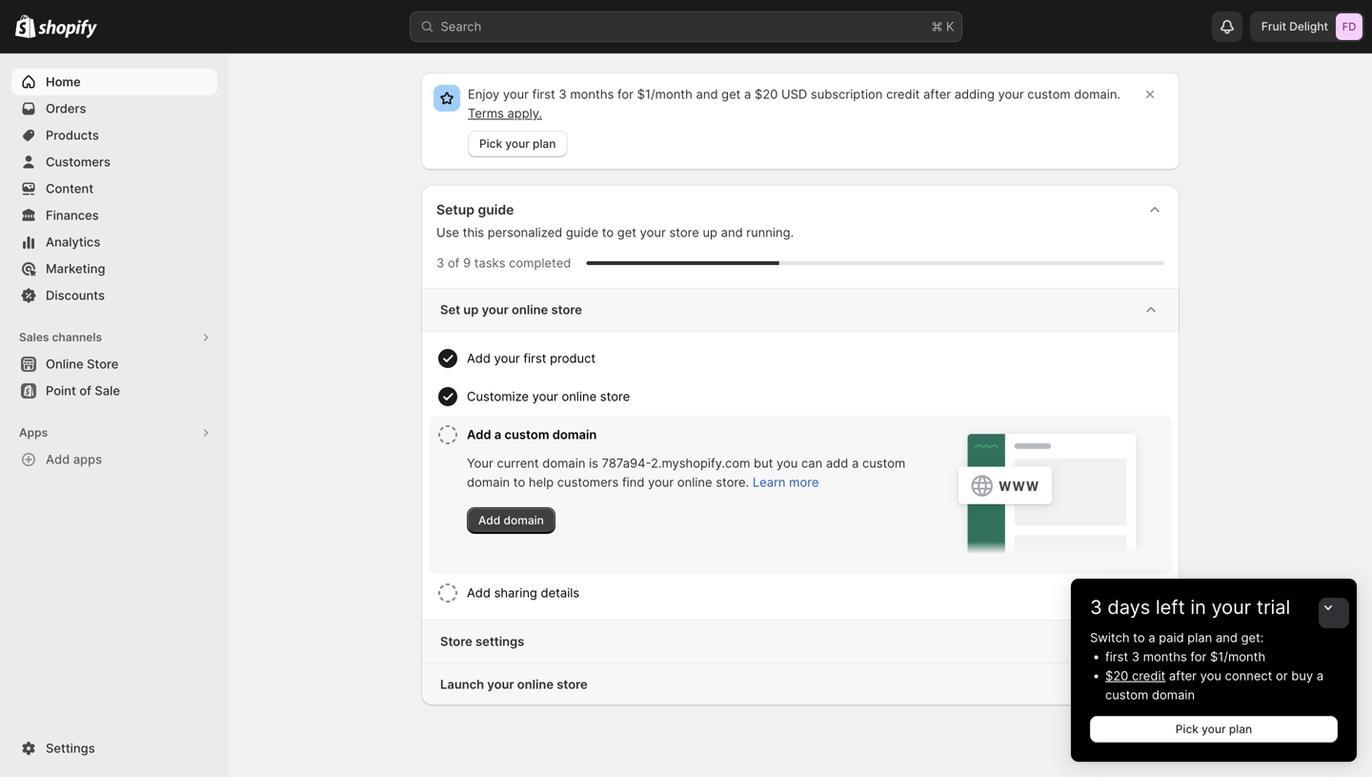 Task type: locate. For each thing, give the bounding box(es) containing it.
$20 down switch
[[1106, 668, 1129, 683]]

and
[[697, 87, 718, 102], [721, 225, 743, 240], [1217, 630, 1238, 645]]

0 vertical spatial guide
[[478, 202, 514, 218]]

0 vertical spatial credit
[[887, 87, 920, 102]]

online down 2.myshopify.com
[[678, 475, 713, 490]]

you down the first 3 months for $1/month
[[1201, 668, 1222, 683]]

1 vertical spatial pick your plan link
[[1091, 716, 1339, 743]]

a right buy in the right of the page
[[1318, 668, 1325, 683]]

first inside enjoy your first 3 months for $1/month and get a $20 usd subscription credit after adding your custom domain. terms apply.
[[533, 87, 556, 102]]

0 vertical spatial you
[[777, 456, 798, 471]]

1 horizontal spatial to
[[602, 225, 614, 240]]

and left usd
[[697, 87, 718, 102]]

add right mark add sharing details as done image
[[467, 585, 491, 600]]

setup guide
[[437, 202, 514, 218]]

1 vertical spatial first
[[524, 351, 547, 366]]

point
[[46, 383, 76, 398]]

0 horizontal spatial up
[[464, 302, 479, 317]]

1 horizontal spatial for
[[1191, 649, 1207, 664]]

guide up completed
[[566, 225, 599, 240]]

first for 3
[[533, 87, 556, 102]]

of left sale
[[79, 383, 91, 398]]

1 vertical spatial get
[[618, 225, 637, 240]]

apps
[[73, 452, 102, 467]]

subscription
[[811, 87, 883, 102]]

1 vertical spatial pick your plan
[[1176, 722, 1253, 736]]

⌘
[[932, 19, 943, 34]]

pick your plan down apply.
[[480, 137, 556, 151]]

online
[[46, 357, 84, 371]]

custom left the domain. in the top right of the page
[[1028, 87, 1071, 102]]

up
[[703, 225, 718, 240], [464, 302, 479, 317]]

0 horizontal spatial guide
[[478, 202, 514, 218]]

1 vertical spatial to
[[514, 475, 526, 490]]

pick your plan link down the after you connect or buy a custom domain
[[1091, 716, 1339, 743]]

months inside 3 days left in your trial element
[[1144, 649, 1188, 664]]

1 horizontal spatial and
[[721, 225, 743, 240]]

first
[[533, 87, 556, 102], [524, 351, 547, 366], [1106, 649, 1129, 664]]

0 vertical spatial first
[[533, 87, 556, 102]]

0 horizontal spatial months
[[571, 87, 614, 102]]

1 vertical spatial after
[[1170, 668, 1198, 683]]

content
[[46, 181, 94, 196]]

0 vertical spatial months
[[571, 87, 614, 102]]

a inside the "your current domain is 787a94-2.myshopify.com but you can add a custom domain to help customers find your online store."
[[852, 456, 859, 471]]

plan
[[533, 137, 556, 151], [1188, 630, 1213, 645], [1230, 722, 1253, 736]]

1 horizontal spatial pick your plan
[[1176, 722, 1253, 736]]

add inside dropdown button
[[467, 585, 491, 600]]

0 horizontal spatial plan
[[533, 137, 556, 151]]

pick your plan inside 3 days left in your trial element
[[1176, 722, 1253, 736]]

3
[[559, 87, 567, 102], [437, 256, 445, 270], [1091, 595, 1103, 619], [1133, 649, 1140, 664]]

after
[[924, 87, 952, 102], [1170, 668, 1198, 683]]

0 horizontal spatial pick your plan link
[[468, 131, 568, 157]]

add left apps
[[46, 452, 70, 467]]

0 horizontal spatial to
[[514, 475, 526, 490]]

0 horizontal spatial $20
[[755, 87, 778, 102]]

1 vertical spatial pick
[[1176, 722, 1199, 736]]

and inside enjoy your first 3 months for $1/month and get a $20 usd subscription credit after adding your custom domain. terms apply.
[[697, 87, 718, 102]]

and left get:
[[1217, 630, 1238, 645]]

0 vertical spatial store
[[87, 357, 119, 371]]

1 horizontal spatial $20
[[1106, 668, 1129, 683]]

launch your online store button
[[421, 664, 1180, 706]]

online inside the "your current domain is 787a94-2.myshopify.com but you can add a custom domain to help customers find your online store."
[[678, 475, 713, 490]]

2 vertical spatial plan
[[1230, 722, 1253, 736]]

online down "product"
[[562, 389, 597, 404]]

products
[[46, 128, 99, 143]]

add up customize at the bottom left
[[467, 351, 491, 366]]

your
[[467, 456, 494, 471]]

1 horizontal spatial get
[[722, 87, 741, 102]]

0 horizontal spatial you
[[777, 456, 798, 471]]

details
[[541, 585, 580, 600]]

1 vertical spatial $20
[[1106, 668, 1129, 683]]

1 horizontal spatial you
[[1201, 668, 1222, 683]]

pick your plan link
[[468, 131, 568, 157], [1091, 716, 1339, 743]]

$20
[[755, 87, 778, 102], [1106, 668, 1129, 683]]

add for add your first product
[[467, 351, 491, 366]]

plan up the first 3 months for $1/month
[[1188, 630, 1213, 645]]

analytics link
[[11, 229, 217, 256]]

2.myshopify.com
[[651, 456, 751, 471]]

after you connect or buy a custom domain
[[1106, 668, 1325, 702]]

0 horizontal spatial and
[[697, 87, 718, 102]]

1 vertical spatial of
[[79, 383, 91, 398]]

up right set on the left top of page
[[464, 302, 479, 317]]

2 horizontal spatial and
[[1217, 630, 1238, 645]]

$20 left usd
[[755, 87, 778, 102]]

pick your plan link down apply.
[[468, 131, 568, 157]]

1 vertical spatial for
[[1191, 649, 1207, 664]]

use this personalized guide to get your store up and running.
[[437, 225, 794, 240]]

add
[[467, 351, 491, 366], [467, 427, 492, 442], [46, 452, 70, 467], [479, 513, 501, 527], [467, 585, 491, 600]]

you up learn more link
[[777, 456, 798, 471]]

discounts link
[[11, 282, 217, 309]]

domain inside dropdown button
[[553, 427, 597, 442]]

pick down terms
[[480, 137, 503, 151]]

launch your online store
[[441, 677, 588, 692]]

0 horizontal spatial pick your plan
[[480, 137, 556, 151]]

0 horizontal spatial store
[[87, 357, 119, 371]]

online down "settings"
[[518, 677, 554, 692]]

add inside button
[[46, 452, 70, 467]]

to inside 3 days left in your trial element
[[1134, 630, 1146, 645]]

pick your plan down the after you connect or buy a custom domain
[[1176, 722, 1253, 736]]

sales
[[19, 330, 49, 344]]

learn
[[753, 475, 786, 490]]

1 horizontal spatial store
[[441, 634, 473, 649]]

2 vertical spatial first
[[1106, 649, 1129, 664]]

launch
[[441, 677, 484, 692]]

after inside the after you connect or buy a custom domain
[[1170, 668, 1198, 683]]

add a custom domain element
[[467, 454, 921, 534]]

pick down the after you connect or buy a custom domain
[[1176, 722, 1199, 736]]

1 vertical spatial credit
[[1133, 668, 1166, 683]]

paid
[[1160, 630, 1185, 645]]

custom
[[1028, 87, 1071, 102], [505, 427, 550, 442], [863, 456, 906, 471], [1106, 687, 1149, 702]]

3 right enjoy
[[559, 87, 567, 102]]

and left running.
[[721, 225, 743, 240]]

$1/month inside 3 days left in your trial element
[[1211, 649, 1266, 664]]

to right personalized
[[602, 225, 614, 240]]

a up current
[[495, 427, 502, 442]]

add inside dropdown button
[[467, 427, 492, 442]]

after down the first 3 months for $1/month
[[1170, 668, 1198, 683]]

months inside enjoy your first 3 months for $1/month and get a $20 usd subscription credit after adding your custom domain. terms apply.
[[571, 87, 614, 102]]

you
[[777, 456, 798, 471], [1201, 668, 1222, 683]]

sale
[[95, 383, 120, 398]]

domain down 'your' at the bottom of the page
[[467, 475, 510, 490]]

for
[[618, 87, 634, 102], [1191, 649, 1207, 664]]

0 vertical spatial plan
[[533, 137, 556, 151]]

1 vertical spatial months
[[1144, 649, 1188, 664]]

first inside dropdown button
[[524, 351, 547, 366]]

plan down the after you connect or buy a custom domain
[[1230, 722, 1253, 736]]

1 vertical spatial $1/month
[[1211, 649, 1266, 664]]

0 horizontal spatial $1/month
[[638, 87, 693, 102]]

custom up current
[[505, 427, 550, 442]]

2 horizontal spatial plan
[[1230, 722, 1253, 736]]

after inside enjoy your first 3 months for $1/month and get a $20 usd subscription credit after adding your custom domain. terms apply.
[[924, 87, 952, 102]]

tasks
[[475, 256, 506, 270]]

first down switch
[[1106, 649, 1129, 664]]

plan down apply.
[[533, 137, 556, 151]]

to down current
[[514, 475, 526, 490]]

1 horizontal spatial months
[[1144, 649, 1188, 664]]

add a custom domain
[[467, 427, 597, 442]]

of for 9
[[448, 256, 460, 270]]

apps button
[[11, 420, 217, 446]]

store left running.
[[670, 225, 700, 240]]

more
[[790, 475, 819, 490]]

your
[[503, 87, 529, 102], [999, 87, 1025, 102], [506, 137, 530, 151], [640, 225, 666, 240], [482, 302, 509, 317], [494, 351, 520, 366], [533, 389, 559, 404], [648, 475, 674, 490], [1212, 595, 1252, 619], [488, 677, 514, 692], [1202, 722, 1227, 736]]

to
[[602, 225, 614, 240], [514, 475, 526, 490], [1134, 630, 1146, 645]]

0 vertical spatial $20
[[755, 87, 778, 102]]

0 vertical spatial up
[[703, 225, 718, 240]]

a right add
[[852, 456, 859, 471]]

settings
[[476, 634, 525, 649]]

0 vertical spatial get
[[722, 87, 741, 102]]

0 horizontal spatial credit
[[887, 87, 920, 102]]

add inside dropdown button
[[467, 351, 491, 366]]

0 vertical spatial for
[[618, 87, 634, 102]]

add down 'your' at the bottom of the page
[[479, 513, 501, 527]]

set up your online store
[[441, 302, 583, 317]]

custom down $20 credit
[[1106, 687, 1149, 702]]

point of sale
[[46, 383, 120, 398]]

custom inside the after you connect or buy a custom domain
[[1106, 687, 1149, 702]]

of left 9
[[448, 256, 460, 270]]

0 vertical spatial of
[[448, 256, 460, 270]]

first up apply.
[[533, 87, 556, 102]]

sales channels button
[[11, 324, 217, 351]]

0 vertical spatial $1/month
[[638, 87, 693, 102]]

enjoy your first 3 months for $1/month and get a $20 usd subscription credit after adding your custom domain. terms apply.
[[468, 87, 1121, 121]]

0 horizontal spatial of
[[79, 383, 91, 398]]

2 vertical spatial to
[[1134, 630, 1146, 645]]

0 vertical spatial pick your plan link
[[468, 131, 568, 157]]

0 vertical spatial to
[[602, 225, 614, 240]]

1 horizontal spatial up
[[703, 225, 718, 240]]

store
[[87, 357, 119, 371], [441, 634, 473, 649]]

0 horizontal spatial pick
[[480, 137, 503, 151]]

guide
[[478, 202, 514, 218], [566, 225, 599, 240]]

point of sale link
[[11, 378, 217, 404]]

credit right subscription
[[887, 87, 920, 102]]

add up 'your' at the bottom of the page
[[467, 427, 492, 442]]

credit down the first 3 months for $1/month
[[1133, 668, 1166, 683]]

first left "product"
[[524, 351, 547, 366]]

1 vertical spatial you
[[1201, 668, 1222, 683]]

2 horizontal spatial to
[[1134, 630, 1146, 645]]

switch
[[1091, 630, 1130, 645]]

set up your online store button
[[421, 289, 1180, 331]]

1 horizontal spatial credit
[[1133, 668, 1166, 683]]

credit
[[887, 87, 920, 102], [1133, 668, 1166, 683]]

1 horizontal spatial plan
[[1188, 630, 1213, 645]]

domain down the first 3 months for $1/month
[[1153, 687, 1196, 702]]

days
[[1108, 595, 1151, 619]]

to right switch
[[1134, 630, 1146, 645]]

store up launch
[[441, 634, 473, 649]]

store up sale
[[87, 357, 119, 371]]

1 vertical spatial plan
[[1188, 630, 1213, 645]]

finances
[[46, 208, 99, 223]]

domain
[[553, 427, 597, 442], [543, 456, 586, 471], [467, 475, 510, 490], [504, 513, 544, 527], [1153, 687, 1196, 702]]

1 vertical spatial store
[[441, 634, 473, 649]]

0 vertical spatial and
[[697, 87, 718, 102]]

adding
[[955, 87, 995, 102]]

$1/month
[[638, 87, 693, 102], [1211, 649, 1266, 664]]

1 vertical spatial up
[[464, 302, 479, 317]]

guide up this
[[478, 202, 514, 218]]

a left usd
[[745, 87, 752, 102]]

1 horizontal spatial pick
[[1176, 722, 1199, 736]]

0 vertical spatial after
[[924, 87, 952, 102]]

add for add sharing details
[[467, 585, 491, 600]]

0 horizontal spatial after
[[924, 87, 952, 102]]

a inside enjoy your first 3 months for $1/month and get a $20 usd subscription credit after adding your custom domain. terms apply.
[[745, 87, 752, 102]]

2 vertical spatial and
[[1217, 630, 1238, 645]]

1 horizontal spatial guide
[[566, 225, 599, 240]]

months
[[571, 87, 614, 102], [1144, 649, 1188, 664]]

1 vertical spatial and
[[721, 225, 743, 240]]

credit inside enjoy your first 3 months for $1/month and get a $20 usd subscription credit after adding your custom domain. terms apply.
[[887, 87, 920, 102]]

1 horizontal spatial $1/month
[[1211, 649, 1266, 664]]

online store
[[46, 357, 119, 371]]

a
[[745, 87, 752, 102], [495, 427, 502, 442], [852, 456, 859, 471], [1149, 630, 1156, 645], [1318, 668, 1325, 683]]

1 horizontal spatial of
[[448, 256, 460, 270]]

domain inside the after you connect or buy a custom domain
[[1153, 687, 1196, 702]]

store settings button
[[421, 621, 1180, 663]]

custom right add
[[863, 456, 906, 471]]

0 horizontal spatial for
[[618, 87, 634, 102]]

usd
[[782, 87, 808, 102]]

sharing
[[494, 585, 538, 600]]

up left running.
[[703, 225, 718, 240]]

domain down help at the left of page
[[504, 513, 544, 527]]

completed
[[509, 256, 571, 270]]

get inside enjoy your first 3 months for $1/month and get a $20 usd subscription credit after adding your custom domain. terms apply.
[[722, 87, 741, 102]]

after left "adding"
[[924, 87, 952, 102]]

first for product
[[524, 351, 547, 366]]

of inside button
[[79, 383, 91, 398]]

3 left "days"
[[1091, 595, 1103, 619]]

$20 credit
[[1106, 668, 1166, 683]]

is
[[589, 456, 599, 471]]

1 horizontal spatial after
[[1170, 668, 1198, 683]]

domain up is
[[553, 427, 597, 442]]

a inside dropdown button
[[495, 427, 502, 442]]

for inside enjoy your first 3 months for $1/month and get a $20 usd subscription credit after adding your custom domain. terms apply.
[[618, 87, 634, 102]]

1 horizontal spatial pick your plan link
[[1091, 716, 1339, 743]]

of
[[448, 256, 460, 270], [79, 383, 91, 398]]



Task type: vqa. For each thing, say whether or not it's contained in the screenshot.
My Store Icon
no



Task type: describe. For each thing, give the bounding box(es) containing it.
settings link
[[11, 735, 217, 762]]

3 up $20 credit
[[1133, 649, 1140, 664]]

find
[[623, 475, 645, 490]]

online store button
[[0, 351, 229, 378]]

customers
[[558, 475, 619, 490]]

customize your online store button
[[467, 378, 1165, 416]]

store.
[[716, 475, 750, 490]]

add
[[826, 456, 849, 471]]

learn more
[[753, 475, 819, 490]]

terms apply. link
[[468, 106, 543, 121]]

9
[[463, 256, 471, 270]]

pick your plan link inside 3 days left in your trial element
[[1091, 716, 1339, 743]]

sales channels
[[19, 330, 102, 344]]

you inside the "your current domain is 787a94-2.myshopify.com but you can add a custom domain to help customers find your online store."
[[777, 456, 798, 471]]

this
[[463, 225, 484, 240]]

apply.
[[508, 106, 543, 121]]

custom inside add a custom domain dropdown button
[[505, 427, 550, 442]]

plan for the left pick your plan link
[[533, 137, 556, 151]]

finances link
[[11, 202, 217, 229]]

but
[[754, 456, 774, 471]]

search
[[441, 19, 482, 34]]

customers
[[46, 154, 111, 169]]

1 vertical spatial guide
[[566, 225, 599, 240]]

shopify image
[[38, 20, 97, 39]]

store inside store settings "dropdown button"
[[441, 634, 473, 649]]

store inside online store link
[[87, 357, 119, 371]]

you inside the after you connect or buy a custom domain
[[1201, 668, 1222, 683]]

fruit delight
[[1262, 20, 1329, 33]]

0 vertical spatial pick
[[480, 137, 503, 151]]

running.
[[747, 225, 794, 240]]

your current domain is 787a94-2.myshopify.com but you can add a custom domain to help customers find your online store.
[[467, 456, 906, 490]]

add domain
[[479, 513, 544, 527]]

analytics
[[46, 235, 100, 249]]

add domain link
[[467, 507, 556, 534]]

learn more link
[[753, 475, 819, 490]]

discounts
[[46, 288, 105, 303]]

domain.
[[1075, 87, 1121, 102]]

add sharing details
[[467, 585, 580, 600]]

and inside 3 days left in your trial element
[[1217, 630, 1238, 645]]

pick inside 3 days left in your trial element
[[1176, 722, 1199, 736]]

mark add a custom domain as done image
[[437, 423, 460, 446]]

add for add apps
[[46, 452, 70, 467]]

3 days left in your trial button
[[1072, 579, 1358, 619]]

delight
[[1290, 20, 1329, 33]]

buy
[[1292, 668, 1314, 683]]

add apps
[[46, 452, 102, 467]]

3 inside dropdown button
[[1091, 595, 1103, 619]]

a left the paid
[[1149, 630, 1156, 645]]

custom inside the "your current domain is 787a94-2.myshopify.com but you can add a custom domain to help customers find your online store."
[[863, 456, 906, 471]]

marketing
[[46, 261, 105, 276]]

left
[[1156, 595, 1186, 619]]

apps
[[19, 426, 48, 440]]

connect
[[1226, 668, 1273, 683]]

add sharing details button
[[467, 574, 1165, 612]]

or
[[1277, 668, 1289, 683]]

point of sale button
[[0, 378, 229, 404]]

3 of 9 tasks completed
[[437, 256, 571, 270]]

help
[[529, 475, 554, 490]]

current
[[497, 456, 539, 471]]

your inside the "your current domain is 787a94-2.myshopify.com but you can add a custom domain to help customers find your online store."
[[648, 475, 674, 490]]

marketing link
[[11, 256, 217, 282]]

store up "product"
[[552, 302, 583, 317]]

switch to a paid plan and get:
[[1091, 630, 1265, 645]]

add apps button
[[11, 446, 217, 473]]

up inside dropdown button
[[464, 302, 479, 317]]

$1/month inside enjoy your first 3 months for $1/month and get a $20 usd subscription credit after adding your custom domain. terms apply.
[[638, 87, 693, 102]]

a inside the after you connect or buy a custom domain
[[1318, 668, 1325, 683]]

to inside the "your current domain is 787a94-2.myshopify.com but you can add a custom domain to help customers find your online store."
[[514, 475, 526, 490]]

your inside dropdown button
[[494, 351, 520, 366]]

home link
[[11, 69, 217, 95]]

online down completed
[[512, 302, 548, 317]]

products link
[[11, 122, 217, 149]]

first inside 3 days left in your trial element
[[1106, 649, 1129, 664]]

add for add domain
[[479, 513, 501, 527]]

store up 787a94-
[[601, 389, 630, 404]]

custom inside enjoy your first 3 months for $1/month and get a $20 usd subscription credit after adding your custom domain. terms apply.
[[1028, 87, 1071, 102]]

credit inside 3 days left in your trial element
[[1133, 668, 1166, 683]]

fruit
[[1262, 20, 1287, 33]]

product
[[550, 351, 596, 366]]

0 vertical spatial pick your plan
[[480, 137, 556, 151]]

3 inside enjoy your first 3 months for $1/month and get a $20 usd subscription credit after adding your custom domain. terms apply.
[[559, 87, 567, 102]]

0 horizontal spatial get
[[618, 225, 637, 240]]

can
[[802, 456, 823, 471]]

of for sale
[[79, 383, 91, 398]]

k
[[947, 19, 955, 34]]

add for add a custom domain
[[467, 427, 492, 442]]

shopify image
[[15, 15, 36, 38]]

trial
[[1257, 595, 1291, 619]]

for inside 3 days left in your trial element
[[1191, 649, 1207, 664]]

store settings
[[441, 634, 525, 649]]

home
[[46, 74, 81, 89]]

$20 inside enjoy your first 3 months for $1/month and get a $20 usd subscription credit after adding your custom domain. terms apply.
[[755, 87, 778, 102]]

⌘ k
[[932, 19, 955, 34]]

online store link
[[11, 351, 217, 378]]

3 left 9
[[437, 256, 445, 270]]

setup
[[437, 202, 475, 218]]

$20 inside 3 days left in your trial element
[[1106, 668, 1129, 683]]

3 days left in your trial element
[[1072, 628, 1358, 762]]

$20 credit link
[[1106, 668, 1166, 683]]

terms
[[468, 106, 504, 121]]

plan for pick your plan link in 3 days left in your trial element
[[1230, 722, 1253, 736]]

mark add sharing details as done image
[[437, 582, 460, 605]]

add a custom domain button
[[467, 416, 921, 454]]

use
[[437, 225, 460, 240]]

787a94-
[[602, 456, 651, 471]]

in
[[1191, 595, 1207, 619]]

domain up help at the left of page
[[543, 456, 586, 471]]

customize
[[467, 389, 529, 404]]

fruit delight image
[[1337, 13, 1363, 40]]

3 days left in your trial
[[1091, 595, 1291, 619]]

set
[[441, 302, 461, 317]]

content link
[[11, 175, 217, 202]]

customers link
[[11, 149, 217, 175]]

customize your online store
[[467, 389, 630, 404]]

store down "details"
[[557, 677, 588, 692]]

enjoy
[[468, 87, 500, 102]]



